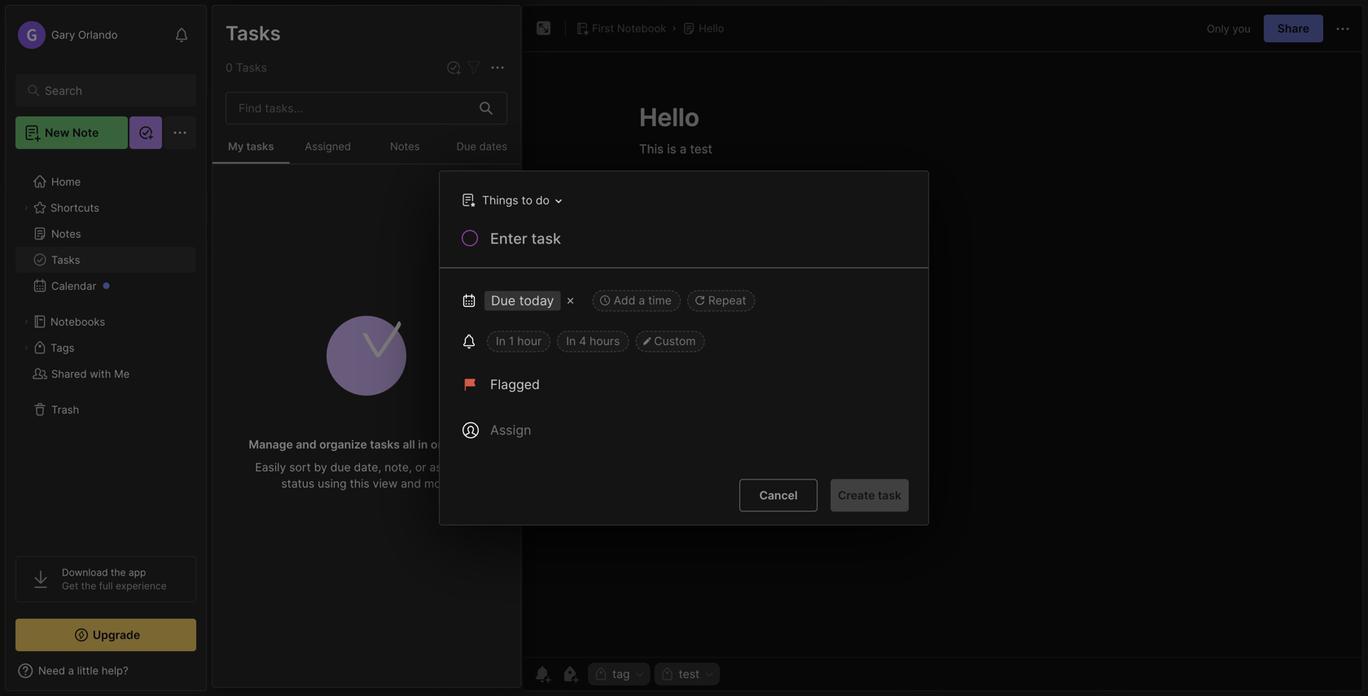 Task type: vqa. For each thing, say whether or not it's contained in the screenshot.
More actions field
no



Task type: describe. For each thing, give the bounding box(es) containing it.
custom button
[[636, 331, 705, 352]]

notebooks link
[[15, 309, 196, 335]]

custom
[[654, 334, 696, 348]]

only you
[[1207, 22, 1251, 35]]

in
[[418, 438, 428, 452]]

0 horizontal spatial the
[[81, 580, 96, 592]]

note,
[[385, 461, 412, 475]]

tasks inside button
[[51, 254, 80, 266]]

notes link
[[15, 221, 196, 247]]

0 tasks
[[226, 61, 267, 75]]

trash
[[51, 403, 79, 416]]

more
[[424, 477, 452, 491]]

my tasks
[[228, 140, 274, 153]]

expand note image
[[534, 19, 554, 38]]

2 things to do button from the left
[[458, 189, 568, 212]]

sort
[[289, 461, 311, 475]]

in 1 hour button
[[487, 331, 551, 352]]

calendar
[[51, 280, 96, 292]]

home link
[[15, 169, 196, 195]]

add
[[614, 294, 636, 308]]

add a time button
[[593, 290, 681, 312]]

Find tasks… text field
[[229, 95, 470, 122]]

upgrade
[[93, 629, 140, 642]]

status
[[281, 477, 315, 491]]

today
[[519, 293, 554, 309]]

due
[[331, 461, 351, 475]]

notes button
[[367, 131, 444, 164]]

shared with me link
[[15, 361, 196, 387]]

calendar button
[[15, 273, 196, 299]]

my tasks button
[[213, 131, 290, 164]]

do
[[536, 193, 550, 207]]

experience
[[116, 580, 167, 592]]

nov
[[229, 154, 247, 166]]

notes
[[235, 60, 265, 74]]

get
[[62, 580, 78, 592]]

manage
[[249, 438, 293, 452]]

one
[[431, 438, 452, 452]]

share
[[1278, 22, 1310, 35]]

main element
[[0, 0, 212, 697]]

0 vertical spatial and
[[296, 438, 317, 452]]

1 horizontal spatial test
[[336, 154, 354, 166]]

my
[[228, 140, 244, 153]]

tags
[[51, 342, 74, 354]]

0 vertical spatial tasks
[[226, 21, 281, 45]]

delete due date image
[[565, 295, 576, 307]]

0 vertical spatial tag
[[305, 154, 320, 166]]

or
[[415, 461, 426, 475]]

add tag image
[[561, 665, 580, 684]]

and inside easily sort by due date, note, or assigned status using this view and more
[[401, 477, 421, 491]]

expand notebooks image
[[21, 317, 31, 327]]

hours
[[590, 334, 620, 348]]

hello button
[[680, 17, 728, 40]]

shortcuts button
[[15, 195, 196, 221]]

hello inside button
[[699, 22, 725, 35]]

create
[[838, 489, 875, 503]]

manage and organize tasks all in one place
[[249, 438, 484, 452]]

2023
[[267, 154, 292, 166]]

is
[[253, 131, 261, 143]]

by
[[314, 461, 327, 475]]

upgrade button
[[15, 619, 196, 652]]

using
[[318, 477, 347, 491]]

assigned
[[430, 461, 478, 475]]

0 horizontal spatial hello
[[229, 114, 255, 126]]

date,
[[354, 461, 382, 475]]

to
[[522, 193, 533, 207]]

assigned
[[305, 140, 351, 153]]

app
[[129, 567, 146, 579]]

due today
[[491, 293, 554, 309]]

easily sort by due date, note, or assigned status using this view and more
[[255, 461, 478, 491]]

due for due today
[[491, 293, 516, 309]]

4
[[579, 334, 587, 348]]

things to do
[[482, 193, 550, 207]]

tree inside main element
[[6, 159, 206, 542]]

tag inside button
[[613, 668, 630, 682]]

organize
[[319, 438, 367, 452]]

Search text field
[[45, 83, 175, 99]]

assigned button
[[290, 131, 367, 164]]

0 horizontal spatial test
[[273, 131, 292, 143]]

2 notes
[[225, 60, 265, 74]]

1 things to do button from the left
[[454, 189, 568, 212]]



Task type: locate. For each thing, give the bounding box(es) containing it.
tasks
[[226, 21, 281, 45], [236, 61, 267, 75], [51, 254, 80, 266]]

1 horizontal spatial notes
[[225, 20, 281, 44]]

1 horizontal spatial and
[[401, 477, 421, 491]]

new
[[45, 126, 70, 140]]

1 vertical spatial tag
[[613, 668, 630, 682]]

Go to note or move task field
[[454, 189, 568, 212]]

things
[[482, 193, 519, 207]]

test right 'tag' button
[[679, 668, 700, 682]]

notes inside tree
[[51, 228, 81, 240]]

a right is
[[264, 131, 270, 143]]

trash link
[[15, 397, 196, 423]]

0 vertical spatial test
[[273, 131, 292, 143]]

cancel button
[[740, 479, 818, 512]]

this
[[229, 131, 250, 143]]

add a reminder image
[[533, 665, 552, 684]]

test inside 'button'
[[679, 668, 700, 682]]

flagged button
[[453, 365, 547, 405]]

1 horizontal spatial a
[[639, 294, 645, 308]]

easily
[[255, 461, 286, 475]]

1 vertical spatial a
[[639, 294, 645, 308]]

expand tags image
[[21, 343, 31, 353]]

0 vertical spatial hello
[[699, 22, 725, 35]]

the up full
[[111, 567, 126, 579]]

add a time
[[614, 294, 672, 308]]

0 horizontal spatial tag
[[305, 154, 320, 166]]

0 vertical spatial tasks
[[246, 140, 274, 153]]

None search field
[[45, 81, 175, 100]]

1 in from the left
[[496, 334, 506, 348]]

tree containing home
[[6, 159, 206, 542]]

2 horizontal spatial notes
[[390, 140, 420, 153]]

new note
[[45, 126, 99, 140]]

tasks left all
[[370, 438, 400, 452]]

tasks up "notes"
[[226, 21, 281, 45]]

note window element
[[522, 5, 1364, 692]]

1 vertical spatial due
[[491, 293, 516, 309]]

assign button
[[453, 411, 541, 450]]

view
[[373, 477, 398, 491]]

the
[[111, 567, 126, 579], [81, 580, 96, 592]]

due for due dates
[[457, 140, 477, 153]]

download
[[62, 567, 108, 579]]

tasks button
[[15, 247, 196, 273]]

in left 1
[[496, 334, 506, 348]]

28,
[[250, 154, 265, 166]]

2 vertical spatial notes
[[51, 228, 81, 240]]

in inside button
[[566, 334, 576, 348]]

row group
[[213, 165, 521, 504]]

in for in 4 hours
[[566, 334, 576, 348]]

task
[[878, 489, 902, 503]]

in left 4
[[566, 334, 576, 348]]

hello right the notebook
[[699, 22, 725, 35]]

1
[[509, 334, 514, 348]]

the down download on the left bottom of the page
[[81, 580, 96, 592]]

0 vertical spatial a
[[264, 131, 270, 143]]

0 vertical spatial due
[[457, 140, 477, 153]]

due dates
[[457, 140, 508, 153]]

download the app get the full experience
[[62, 567, 167, 592]]

1 horizontal spatial in
[[566, 334, 576, 348]]

1 horizontal spatial tag
[[613, 668, 630, 682]]

1 horizontal spatial due
[[491, 293, 516, 309]]

1 vertical spatial the
[[81, 580, 96, 592]]

none search field inside main element
[[45, 81, 175, 100]]

this is a test
[[229, 131, 292, 143]]

with
[[90, 368, 111, 380]]

due today button
[[485, 291, 561, 311]]

this
[[350, 477, 370, 491]]

in for in 1 hour
[[496, 334, 506, 348]]

tag down assigned
[[305, 154, 320, 166]]

0 horizontal spatial tasks
[[246, 140, 274, 153]]

notebooks
[[51, 316, 105, 328]]

1 vertical spatial tasks
[[236, 61, 267, 75]]

in 4 hours button
[[557, 331, 629, 352]]

0 vertical spatial the
[[111, 567, 126, 579]]

all
[[403, 438, 415, 452]]

due left dates
[[457, 140, 477, 153]]

test down assigned
[[336, 154, 354, 166]]

tasks right 0
[[236, 61, 267, 75]]

tag right add tag image
[[613, 668, 630, 682]]

Enter task text field
[[489, 229, 909, 256]]

home
[[51, 175, 81, 188]]

2 in from the left
[[566, 334, 576, 348]]

test up 2023
[[273, 131, 292, 143]]

1 horizontal spatial hello
[[699, 22, 725, 35]]

full
[[99, 580, 113, 592]]

assign
[[490, 422, 532, 438]]

notes down the shortcuts
[[51, 228, 81, 240]]

1 horizontal spatial the
[[111, 567, 126, 579]]

and down or
[[401, 477, 421, 491]]

0
[[226, 61, 233, 75]]

a right add
[[639, 294, 645, 308]]

first
[[592, 22, 614, 35]]

create task
[[838, 489, 902, 503]]

2 vertical spatial tasks
[[51, 254, 80, 266]]

first notebook button
[[573, 17, 670, 40]]

1 vertical spatial and
[[401, 477, 421, 491]]

notes
[[225, 20, 281, 44], [390, 140, 420, 153], [51, 228, 81, 240]]

0 horizontal spatial a
[[264, 131, 270, 143]]

repeat
[[709, 294, 747, 308]]

2 vertical spatial test
[[679, 668, 700, 682]]

me
[[114, 368, 130, 380]]

hour
[[518, 334, 542, 348]]

0 horizontal spatial notes
[[51, 228, 81, 240]]

0 horizontal spatial and
[[296, 438, 317, 452]]

tag
[[305, 154, 320, 166], [613, 668, 630, 682]]

things to do button
[[454, 189, 568, 212], [458, 189, 568, 212]]

in
[[496, 334, 506, 348], [566, 334, 576, 348]]

shared with me
[[51, 368, 130, 380]]

hello
[[699, 22, 725, 35], [229, 114, 255, 126]]

tasks up calendar on the top of the page
[[51, 254, 80, 266]]

tasks inside button
[[246, 140, 274, 153]]

dates
[[480, 140, 508, 153]]

tasks
[[246, 140, 274, 153], [370, 438, 400, 452]]

shortcuts
[[51, 201, 99, 214]]

hello up this
[[229, 114, 255, 126]]

0 horizontal spatial due
[[457, 140, 477, 153]]

shared
[[51, 368, 87, 380]]

Note Editor text field
[[523, 51, 1363, 657]]

new task image
[[446, 59, 462, 76]]

tree
[[6, 159, 206, 542]]

cancel
[[760, 489, 798, 503]]

notes down 'find tasks…' text field
[[390, 140, 420, 153]]

notebook
[[617, 22, 667, 35]]

a inside button
[[639, 294, 645, 308]]

tasks up the nov 28, 2023
[[246, 140, 274, 153]]

1 vertical spatial tasks
[[370, 438, 400, 452]]

0 vertical spatial notes
[[225, 20, 281, 44]]

nov 28, 2023
[[229, 154, 292, 166]]

in 4 hours
[[566, 334, 620, 348]]

notes inside button
[[390, 140, 420, 153]]

due dates button
[[444, 131, 521, 164]]

first notebook
[[592, 22, 667, 35]]

in 1 hour
[[496, 334, 542, 348]]

and up the "sort" in the bottom of the page
[[296, 438, 317, 452]]

due left today at the left top
[[491, 293, 516, 309]]

1 vertical spatial notes
[[390, 140, 420, 153]]

note
[[72, 126, 99, 140]]

1 vertical spatial test
[[336, 154, 354, 166]]

a
[[264, 131, 270, 143], [639, 294, 645, 308]]

1 horizontal spatial tasks
[[370, 438, 400, 452]]

2 horizontal spatial test
[[679, 668, 700, 682]]

test
[[273, 131, 292, 143], [336, 154, 354, 166], [679, 668, 700, 682]]

place
[[454, 438, 484, 452]]

0 horizontal spatial in
[[496, 334, 506, 348]]

test button
[[655, 663, 720, 686]]

tag button
[[588, 663, 651, 686]]

1 vertical spatial hello
[[229, 114, 255, 126]]

row group containing manage and organize tasks all in one place
[[213, 165, 521, 504]]

you
[[1233, 22, 1251, 35]]

share button
[[1264, 15, 1324, 42]]

2
[[225, 60, 232, 74]]

tags button
[[15, 335, 196, 361]]

repeat button
[[687, 290, 756, 312]]

only
[[1207, 22, 1230, 35]]

in inside button
[[496, 334, 506, 348]]

flagged
[[490, 377, 540, 393]]

notes up "notes"
[[225, 20, 281, 44]]



